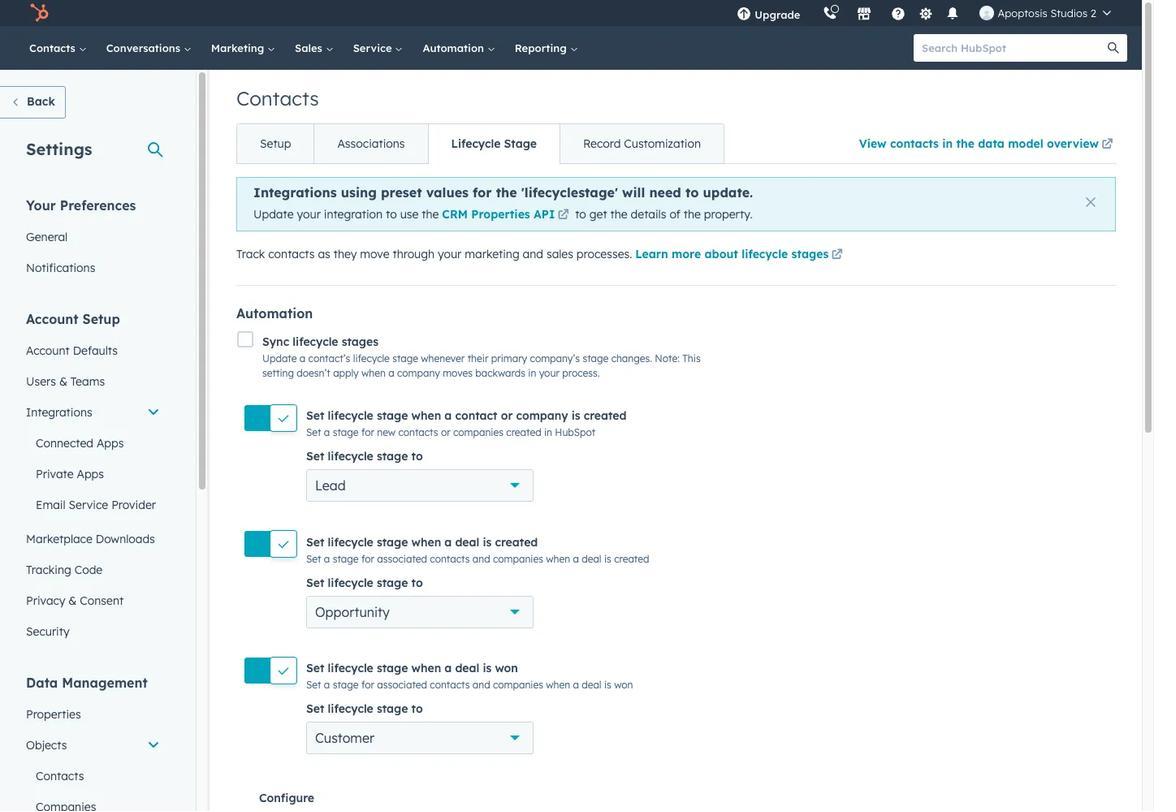 Task type: vqa. For each thing, say whether or not it's contained in the screenshot.
Email Service Provider
yes



Task type: locate. For each thing, give the bounding box(es) containing it.
lifecycle up opportunity
[[328, 576, 373, 590]]

when
[[361, 367, 386, 379], [411, 409, 441, 423], [411, 535, 441, 550], [546, 553, 570, 565], [411, 661, 441, 676], [546, 679, 570, 691]]

associated up customer popup button
[[377, 679, 427, 691]]

integrations inside button
[[26, 405, 92, 420]]

1 vertical spatial stages
[[342, 335, 378, 349]]

your up as
[[297, 207, 321, 222]]

more
[[672, 247, 701, 261]]

0 horizontal spatial your
[[297, 207, 321, 222]]

lifecycle inside the 'set lifecycle stage when a deal is created set a stage for associated contacts and companies when a deal is created'
[[328, 535, 373, 550]]

1 horizontal spatial link opens in a new window image
[[1102, 136, 1113, 155]]

sales
[[547, 247, 573, 261]]

your inside integrations using preset values for the 'lifecyclestage' will need to update. alert
[[297, 207, 321, 222]]

set lifecycle stage to for customer
[[306, 702, 423, 716]]

security
[[26, 625, 70, 639]]

0 vertical spatial automation
[[423, 41, 487, 54]]

2 vertical spatial contacts
[[36, 769, 84, 784]]

track contacts as they move through your marketing and sales processes.
[[236, 247, 635, 261]]

marketplaces button
[[847, 0, 882, 26]]

&
[[59, 374, 67, 389], [68, 594, 77, 608]]

1 horizontal spatial in
[[544, 427, 552, 439]]

get
[[589, 207, 607, 222]]

2 vertical spatial and
[[472, 679, 490, 691]]

associated up opportunity popup button
[[377, 553, 427, 565]]

set lifecycle stage to for opportunity
[[306, 576, 423, 590]]

to up opportunity popup button
[[411, 576, 423, 590]]

account for account setup
[[26, 311, 78, 327]]

property.
[[704, 207, 753, 222]]

& right users
[[59, 374, 67, 389]]

contact's
[[308, 352, 350, 365]]

lifecycle down apply
[[328, 409, 373, 423]]

Search HubSpot search field
[[914, 34, 1113, 62]]

conversations link
[[96, 26, 201, 70]]

0 vertical spatial setup
[[260, 136, 291, 151]]

crm properties api link
[[442, 207, 572, 224]]

menu
[[726, 0, 1122, 26]]

1 associated from the top
[[377, 553, 427, 565]]

management
[[62, 675, 148, 691]]

1 horizontal spatial company
[[516, 409, 568, 423]]

deal
[[455, 535, 479, 550], [582, 553, 601, 565], [455, 661, 479, 676], [582, 679, 601, 691]]

link opens in a new window image
[[1102, 136, 1113, 155], [832, 249, 843, 261]]

1 vertical spatial account
[[26, 344, 70, 358]]

properties up objects on the left
[[26, 707, 81, 722]]

associated inside set lifecycle stage when a deal is won set a stage for associated contacts and companies when a deal is won
[[377, 679, 427, 691]]

lifecycle stage
[[451, 136, 537, 151]]

automation up the sync
[[236, 305, 313, 321]]

integrations inside alert
[[253, 184, 337, 201]]

2 set lifecycle stage to from the top
[[306, 576, 423, 590]]

1 vertical spatial setup
[[82, 311, 120, 327]]

1 vertical spatial or
[[441, 427, 450, 439]]

marketplaces image
[[857, 7, 872, 22]]

associated for opportunity
[[377, 553, 427, 565]]

data management element
[[16, 674, 170, 811]]

0 horizontal spatial properties
[[26, 707, 81, 722]]

contacts inside data management element
[[36, 769, 84, 784]]

1 vertical spatial update
[[262, 352, 297, 365]]

1 vertical spatial and
[[472, 553, 490, 565]]

1 horizontal spatial integrations
[[253, 184, 337, 201]]

0 vertical spatial service
[[353, 41, 395, 54]]

companies inside set lifecycle stage when a contact or company is created set a stage for new contacts or companies created in hubspot
[[453, 427, 504, 439]]

your down company's
[[539, 367, 559, 379]]

2 account from the top
[[26, 344, 70, 358]]

lifecycle up the customer
[[328, 702, 373, 716]]

connected apps link
[[16, 428, 170, 459]]

record customization link
[[560, 124, 724, 163]]

3 set lifecycle stage to from the top
[[306, 702, 423, 716]]

1 horizontal spatial properties
[[471, 207, 530, 222]]

the up the crm properties api link
[[496, 184, 517, 201]]

consent
[[80, 594, 124, 608]]

and
[[523, 247, 543, 261], [472, 553, 490, 565], [472, 679, 490, 691]]

account for account defaults
[[26, 344, 70, 358]]

0 vertical spatial contacts
[[29, 41, 79, 54]]

menu containing apoptosis studios 2
[[726, 0, 1122, 26]]

marketing link
[[201, 26, 285, 70]]

account defaults link
[[16, 335, 170, 366]]

setup
[[260, 136, 291, 151], [82, 311, 120, 327]]

1 horizontal spatial &
[[68, 594, 77, 608]]

company up hubspot
[[516, 409, 568, 423]]

0 horizontal spatial &
[[59, 374, 67, 389]]

the for integrations using preset values for the 'lifecyclestage' will need to update.
[[496, 184, 517, 201]]

0 vertical spatial companies
[[453, 427, 504, 439]]

contacts right new
[[398, 427, 438, 439]]

1 vertical spatial your
[[438, 247, 462, 261]]

your right through
[[438, 247, 462, 261]]

settings image
[[919, 7, 933, 22]]

contacts down objects on the left
[[36, 769, 84, 784]]

for left new
[[361, 427, 374, 439]]

overview
[[1047, 136, 1099, 151]]

calling icon image
[[823, 6, 838, 21]]

customization
[[624, 136, 701, 151]]

set lifecycle stage when a deal is created set a stage for associated contacts and companies when a deal is created
[[306, 535, 649, 565]]

0 vertical spatial or
[[501, 409, 513, 423]]

0 vertical spatial link opens in a new window image
[[1102, 136, 1113, 155]]

link opens in a new window image inside view contacts in the data model overview link
[[1102, 136, 1113, 155]]

apps for private apps
[[77, 467, 104, 482]]

contact
[[455, 409, 498, 423]]

your
[[297, 207, 321, 222], [438, 247, 462, 261], [539, 367, 559, 379]]

0 vertical spatial company
[[397, 367, 440, 379]]

in down company's
[[528, 367, 536, 379]]

account up "account defaults" in the left of the page
[[26, 311, 78, 327]]

companies inside the 'set lifecycle stage when a deal is created set a stage for associated contacts and companies when a deal is created'
[[493, 553, 543, 565]]

0 vertical spatial properties
[[471, 207, 530, 222]]

setup inside setup link
[[260, 136, 291, 151]]

company inside set lifecycle stage when a contact or company is created set a stage for new contacts or companies created in hubspot
[[516, 409, 568, 423]]

associated inside the 'set lifecycle stage when a deal is created set a stage for associated contacts and companies when a deal is created'
[[377, 553, 427, 565]]

contacts right view
[[890, 136, 939, 151]]

lifecycle right about
[[742, 247, 788, 261]]

upgrade image
[[737, 7, 752, 22]]

0 vertical spatial your
[[297, 207, 321, 222]]

0 horizontal spatial link opens in a new window image
[[832, 249, 843, 261]]

apps up the email service provider link
[[77, 467, 104, 482]]

set lifecycle stage to for lead
[[306, 449, 423, 464]]

sales link
[[285, 26, 343, 70]]

navigation
[[236, 123, 724, 164]]

for up opportunity
[[361, 553, 374, 565]]

tracking code
[[26, 563, 103, 577]]

properties down integrations using preset values for the 'lifecyclestage' will need to update.
[[471, 207, 530, 222]]

use
[[400, 207, 419, 222]]

users & teams link
[[16, 366, 170, 397]]

to right 'need'
[[685, 184, 699, 201]]

account up users
[[26, 344, 70, 358]]

0 vertical spatial update
[[253, 207, 294, 222]]

lead
[[315, 478, 346, 494]]

properties
[[471, 207, 530, 222], [26, 707, 81, 722]]

1 vertical spatial automation
[[236, 305, 313, 321]]

about
[[705, 247, 738, 261]]

contacts up opportunity popup button
[[430, 553, 470, 565]]

0 horizontal spatial integrations
[[26, 405, 92, 420]]

automation right service "link"
[[423, 41, 487, 54]]

stage left new
[[333, 427, 359, 439]]

7 set from the top
[[306, 661, 324, 676]]

and for opportunity
[[472, 553, 490, 565]]

contacts link down objects on the left
[[16, 761, 170, 792]]

0 horizontal spatial setup
[[82, 311, 120, 327]]

1 set lifecycle stage to from the top
[[306, 449, 423, 464]]

or right contact
[[501, 409, 513, 423]]

1 vertical spatial apps
[[77, 467, 104, 482]]

private apps
[[36, 467, 104, 482]]

lifecycle up the contact's
[[293, 335, 338, 349]]

service down private apps link
[[69, 498, 108, 512]]

0 vertical spatial &
[[59, 374, 67, 389]]

the for update your integration to use the
[[422, 207, 439, 222]]

stage up process.
[[583, 352, 609, 365]]

is inside set lifecycle stage when a contact or company is created set a stage for new contacts or companies created in hubspot
[[571, 409, 580, 423]]

contacts inside set lifecycle stage when a deal is won set a stage for associated contacts and companies when a deal is won
[[430, 679, 470, 691]]

for up crm properties api
[[473, 184, 492, 201]]

lifecycle up lead
[[328, 449, 373, 464]]

update your integration to use the
[[253, 207, 442, 222]]

1 horizontal spatial won
[[614, 679, 633, 691]]

0 vertical spatial account
[[26, 311, 78, 327]]

for inside the 'set lifecycle stage when a deal is created set a stage for associated contacts and companies when a deal is created'
[[361, 553, 374, 565]]

the left data on the top right of the page
[[956, 136, 975, 151]]

and inside set lifecycle stage when a deal is won set a stage for associated contacts and companies when a deal is won
[[472, 679, 490, 691]]

update up track
[[253, 207, 294, 222]]

'lifecyclestage'
[[521, 184, 618, 201]]

2 vertical spatial in
[[544, 427, 552, 439]]

contacts
[[29, 41, 79, 54], [236, 86, 319, 110], [36, 769, 84, 784]]

they
[[334, 247, 357, 261]]

integrations for integrations
[[26, 405, 92, 420]]

contacts up customer popup button
[[430, 679, 470, 691]]

1 vertical spatial set lifecycle stage to
[[306, 576, 423, 590]]

0 horizontal spatial in
[[528, 367, 536, 379]]

apoptosis studios 2 button
[[970, 0, 1121, 26]]

apps down integrations button
[[97, 436, 124, 451]]

conversations
[[106, 41, 183, 54]]

service
[[353, 41, 395, 54], [69, 498, 108, 512]]

is
[[571, 409, 580, 423], [483, 535, 492, 550], [604, 553, 611, 565], [483, 661, 492, 676], [604, 679, 611, 691]]

1 vertical spatial integrations
[[26, 405, 92, 420]]

0 horizontal spatial automation
[[236, 305, 313, 321]]

integrations up connected
[[26, 405, 92, 420]]

2 vertical spatial companies
[[493, 679, 543, 691]]

provider
[[111, 498, 156, 512]]

1 vertical spatial associated
[[377, 679, 427, 691]]

companies for opportunity
[[493, 553, 543, 565]]

2 associated from the top
[[377, 679, 427, 691]]

1 vertical spatial company
[[516, 409, 568, 423]]

companies inside set lifecycle stage when a deal is won set a stage for associated contacts and companies when a deal is won
[[493, 679, 543, 691]]

in inside sync lifecycle stages update a contact's lifecycle stage whenever their primary company's stage changes. note: this setting doesn't apply when a company moves backwards in your process.
[[528, 367, 536, 379]]

or
[[501, 409, 513, 423], [441, 427, 450, 439]]

for up the customer
[[361, 679, 374, 691]]

automation
[[423, 41, 487, 54], [236, 305, 313, 321]]

0 vertical spatial in
[[942, 136, 953, 151]]

update up 'setting'
[[262, 352, 297, 365]]

& right privacy
[[68, 594, 77, 608]]

1 vertical spatial contacts link
[[16, 761, 170, 792]]

contacts down the hubspot link at the top left
[[29, 41, 79, 54]]

set lifecycle stage to down new
[[306, 449, 423, 464]]

0 horizontal spatial stages
[[342, 335, 378, 349]]

account
[[26, 311, 78, 327], [26, 344, 70, 358]]

1 vertical spatial service
[[69, 498, 108, 512]]

0 vertical spatial won
[[495, 661, 518, 676]]

the for to get the details of the property.
[[684, 207, 701, 222]]

and inside the 'set lifecycle stage when a deal is created set a stage for associated contacts and companies when a deal is created'
[[472, 553, 490, 565]]

1 horizontal spatial or
[[501, 409, 513, 423]]

1 vertical spatial companies
[[493, 553, 543, 565]]

when inside set lifecycle stage when a contact or company is created set a stage for new contacts or companies created in hubspot
[[411, 409, 441, 423]]

to up customer popup button
[[411, 702, 423, 716]]

1 vertical spatial link opens in a new window image
[[832, 249, 843, 261]]

menu item
[[812, 0, 815, 26]]

preset
[[381, 184, 422, 201]]

1 vertical spatial properties
[[26, 707, 81, 722]]

6 set from the top
[[306, 576, 324, 590]]

1 vertical spatial in
[[528, 367, 536, 379]]

private
[[36, 467, 74, 482]]

in left data on the top right of the page
[[942, 136, 953, 151]]

customer button
[[306, 722, 534, 754]]

0 horizontal spatial company
[[397, 367, 440, 379]]

when inside sync lifecycle stages update a contact's lifecycle stage whenever their primary company's stage changes. note: this setting doesn't apply when a company moves backwards in your process.
[[361, 367, 386, 379]]

0 vertical spatial associated
[[377, 553, 427, 565]]

lead button
[[306, 470, 534, 502]]

lifecycle down opportunity
[[328, 661, 373, 676]]

stages
[[792, 247, 829, 261], [342, 335, 378, 349]]

privacy
[[26, 594, 65, 608]]

2
[[1091, 6, 1096, 19]]

or up lead 'popup button'
[[441, 427, 450, 439]]

your inside sync lifecycle stages update a contact's lifecycle stage whenever their primary company's stage changes. note: this setting doesn't apply when a company moves backwards in your process.
[[539, 367, 559, 379]]

update inside sync lifecycle stages update a contact's lifecycle stage whenever their primary company's stage changes. note: this setting doesn't apply when a company moves backwards in your process.
[[262, 352, 297, 365]]

stage up customer popup button
[[377, 702, 408, 716]]

users
[[26, 374, 56, 389]]

through
[[393, 247, 435, 261]]

link opens in a new window image
[[1102, 139, 1113, 151], [558, 208, 569, 224], [558, 210, 569, 222], [832, 246, 843, 265]]

integrations for integrations using preset values for the 'lifecyclestage' will need to update.
[[253, 184, 337, 201]]

1 horizontal spatial your
[[438, 247, 462, 261]]

your
[[26, 197, 56, 214]]

9 set from the top
[[306, 702, 324, 716]]

contacts link down the hubspot link at the top left
[[19, 26, 96, 70]]

data management
[[26, 675, 148, 691]]

2 vertical spatial set lifecycle stage to
[[306, 702, 423, 716]]

integrations down setup link
[[253, 184, 337, 201]]

0 vertical spatial stages
[[792, 247, 829, 261]]

0 horizontal spatial or
[[441, 427, 450, 439]]

1 horizontal spatial setup
[[260, 136, 291, 151]]

the right use
[[422, 207, 439, 222]]

& for privacy
[[68, 594, 77, 608]]

lifecycle down lead
[[328, 535, 373, 550]]

0 vertical spatial apps
[[97, 436, 124, 451]]

in left hubspot
[[544, 427, 552, 439]]

set lifecycle stage to up the customer
[[306, 702, 423, 716]]

record
[[583, 136, 621, 151]]

set lifecycle stage to up opportunity
[[306, 576, 423, 590]]

in inside set lifecycle stage when a contact or company is created set a stage for new contacts or companies created in hubspot
[[544, 427, 552, 439]]

apps for connected apps
[[97, 436, 124, 451]]

company down the whenever
[[397, 367, 440, 379]]

properties inside integrations using preset values for the 'lifecyclestage' will need to update. alert
[[471, 207, 530, 222]]

stages inside sync lifecycle stages update a contact's lifecycle stage whenever their primary company's stage changes. note: this setting doesn't apply when a company moves backwards in your process.
[[342, 335, 378, 349]]

contacts inside view contacts in the data model overview link
[[890, 136, 939, 151]]

0 vertical spatial set lifecycle stage to
[[306, 449, 423, 464]]

lifecycle inside set lifecycle stage when a deal is won set a stage for associated contacts and companies when a deal is won
[[328, 661, 373, 676]]

integration
[[324, 207, 383, 222]]

note:
[[655, 352, 680, 365]]

1 horizontal spatial service
[[353, 41, 395, 54]]

the right of at the top of page
[[684, 207, 701, 222]]

service right sales link
[[353, 41, 395, 54]]

notifications
[[26, 261, 95, 275]]

1 vertical spatial won
[[614, 679, 633, 691]]

sync
[[262, 335, 289, 349]]

sales
[[295, 41, 325, 54]]

contacts up setup link
[[236, 86, 319, 110]]

crm
[[442, 207, 468, 222]]

process.
[[562, 367, 600, 379]]

2 vertical spatial your
[[539, 367, 559, 379]]

0 vertical spatial integrations
[[253, 184, 337, 201]]

account setup element
[[16, 310, 170, 647]]

your preferences element
[[16, 197, 170, 283]]

1 account from the top
[[26, 311, 78, 327]]

2 horizontal spatial your
[[539, 367, 559, 379]]

1 vertical spatial &
[[68, 594, 77, 608]]

0 horizontal spatial service
[[69, 498, 108, 512]]



Task type: describe. For each thing, give the bounding box(es) containing it.
lifecycle stage link
[[428, 124, 560, 163]]

lifecycle
[[451, 136, 501, 151]]

companies for customer
[[493, 679, 543, 691]]

preferences
[[60, 197, 136, 214]]

customer
[[315, 730, 374, 746]]

record customization
[[583, 136, 701, 151]]

setting
[[262, 367, 294, 379]]

objects button
[[16, 730, 170, 761]]

connected apps
[[36, 436, 124, 451]]

close image
[[1086, 197, 1096, 207]]

general
[[26, 230, 68, 244]]

email service provider
[[36, 498, 156, 512]]

contacts left as
[[268, 247, 315, 261]]

contacts inside the 'set lifecycle stage when a deal is created set a stage for associated contacts and companies when a deal is created'
[[430, 553, 470, 565]]

stage up new
[[377, 409, 408, 423]]

integrations using preset values for the 'lifecyclestage' will need to update.
[[253, 184, 753, 201]]

back
[[27, 94, 55, 109]]

of
[[670, 207, 681, 222]]

0 horizontal spatial won
[[495, 661, 518, 676]]

reporting link
[[505, 26, 588, 70]]

sync lifecycle stages update a contact's lifecycle stage whenever their primary company's stage changes. note: this setting doesn't apply when a company moves backwards in your process.
[[262, 335, 701, 379]]

marketing
[[211, 41, 267, 54]]

stage up the customer
[[333, 679, 359, 691]]

service inside account setup element
[[69, 498, 108, 512]]

move
[[360, 247, 389, 261]]

help image
[[891, 7, 906, 22]]

stage down lead 'popup button'
[[377, 535, 408, 550]]

stage left the whenever
[[392, 352, 418, 365]]

automation link
[[413, 26, 505, 70]]

upgrade
[[755, 8, 800, 21]]

connected
[[36, 436, 93, 451]]

changes.
[[611, 352, 652, 365]]

1 horizontal spatial automation
[[423, 41, 487, 54]]

0 vertical spatial and
[[523, 247, 543, 261]]

to up lead 'popup button'
[[411, 449, 423, 464]]

2 set from the top
[[306, 427, 321, 439]]

contacts inside set lifecycle stage when a contact or company is created set a stage for new contacts or companies created in hubspot
[[398, 427, 438, 439]]

to left use
[[386, 207, 397, 222]]

hubspot
[[555, 427, 596, 439]]

values
[[426, 184, 469, 201]]

private apps link
[[16, 459, 170, 490]]

code
[[74, 563, 103, 577]]

1 set from the top
[[306, 409, 324, 423]]

settings
[[26, 139, 92, 159]]

opportunity button
[[306, 596, 534, 628]]

privacy & consent link
[[16, 586, 170, 616]]

company inside sync lifecycle stages update a contact's lifecycle stage whenever their primary company's stage changes. note: this setting doesn't apply when a company moves backwards in your process.
[[397, 367, 440, 379]]

company's
[[530, 352, 580, 365]]

lifecycle up apply
[[353, 352, 390, 365]]

learn more about lifecycle stages link
[[635, 246, 846, 265]]

the right get
[[610, 207, 628, 222]]

security link
[[16, 616, 170, 647]]

update.
[[703, 184, 753, 201]]

integrations using preset values for the 'lifecyclestage' will need to update. alert
[[236, 177, 1116, 231]]

account setup
[[26, 311, 120, 327]]

0 vertical spatial contacts link
[[19, 26, 96, 70]]

their
[[468, 352, 488, 365]]

notifications button
[[939, 0, 967, 26]]

& for users
[[59, 374, 67, 389]]

email service provider link
[[16, 490, 170, 521]]

teams
[[71, 374, 105, 389]]

configure link
[[236, 779, 337, 811]]

1 horizontal spatial stages
[[792, 247, 829, 261]]

this
[[682, 352, 701, 365]]

apply
[[333, 367, 359, 379]]

search image
[[1108, 42, 1119, 54]]

setup inside account setup element
[[82, 311, 120, 327]]

link opens in a new window image inside view contacts in the data model overview link
[[1102, 139, 1113, 151]]

privacy & consent
[[26, 594, 124, 608]]

view contacts in the data model overview link
[[859, 126, 1116, 163]]

to get the details of the property.
[[572, 207, 753, 222]]

notifications link
[[16, 253, 170, 283]]

1 vertical spatial contacts
[[236, 86, 319, 110]]

using
[[341, 184, 377, 201]]

4 set from the top
[[306, 535, 324, 550]]

objects
[[26, 738, 67, 753]]

marketplace downloads link
[[16, 524, 170, 555]]

marketplace
[[26, 532, 92, 547]]

track
[[236, 247, 265, 261]]

8 set from the top
[[306, 679, 321, 691]]

properties inside 'link'
[[26, 707, 81, 722]]

view contacts in the data model overview
[[859, 136, 1099, 151]]

link opens in a new window image inside learn more about lifecycle stages link
[[832, 249, 843, 261]]

data
[[978, 136, 1005, 151]]

users & teams
[[26, 374, 105, 389]]

service inside "link"
[[353, 41, 395, 54]]

stage down opportunity popup button
[[377, 661, 408, 676]]

data
[[26, 675, 58, 691]]

and for customer
[[472, 679, 490, 691]]

stage
[[504, 136, 537, 151]]

update inside alert
[[253, 207, 294, 222]]

reporting
[[515, 41, 570, 54]]

general link
[[16, 222, 170, 253]]

service link
[[343, 26, 413, 70]]

as
[[318, 247, 330, 261]]

processes.
[[577, 247, 632, 261]]

for inside set lifecycle stage when a contact or company is created set a stage for new contacts or companies created in hubspot
[[361, 427, 374, 439]]

stage up opportunity
[[333, 553, 359, 565]]

associations link
[[314, 124, 428, 163]]

associated for customer
[[377, 679, 427, 691]]

notifications image
[[946, 7, 960, 22]]

stage up opportunity popup button
[[377, 576, 408, 590]]

moves
[[443, 367, 473, 379]]

tracking
[[26, 563, 71, 577]]

properties link
[[16, 699, 170, 730]]

lifecycle inside set lifecycle stage when a contact or company is created set a stage for new contacts or companies created in hubspot
[[328, 409, 373, 423]]

for inside set lifecycle stage when a deal is won set a stage for associated contacts and companies when a deal is won
[[361, 679, 374, 691]]

3 set from the top
[[306, 449, 324, 464]]

model
[[1008, 136, 1043, 151]]

api
[[534, 207, 555, 222]]

search button
[[1100, 34, 1127, 62]]

tracking code link
[[16, 555, 170, 586]]

configure
[[259, 791, 314, 806]]

integrations button
[[16, 397, 170, 428]]

to left get
[[575, 207, 586, 222]]

will
[[622, 184, 645, 201]]

tara schultz image
[[980, 6, 994, 20]]

stage down new
[[377, 449, 408, 464]]

learn more about lifecycle stages
[[635, 247, 829, 261]]

marketing
[[465, 247, 520, 261]]

back link
[[0, 86, 66, 119]]

the inside view contacts in the data model overview link
[[956, 136, 975, 151]]

hubspot image
[[29, 3, 49, 23]]

2 horizontal spatial in
[[942, 136, 953, 151]]

new
[[377, 427, 396, 439]]

navigation containing setup
[[236, 123, 724, 164]]

for inside integrations using preset values for the 'lifecyclestage' will need to update. alert
[[473, 184, 492, 201]]

hubspot link
[[19, 3, 61, 23]]

doesn't
[[297, 367, 330, 379]]

5 set from the top
[[306, 553, 321, 565]]

calling icon button
[[817, 2, 844, 24]]

apoptosis
[[998, 6, 1047, 19]]

need
[[649, 184, 681, 201]]



